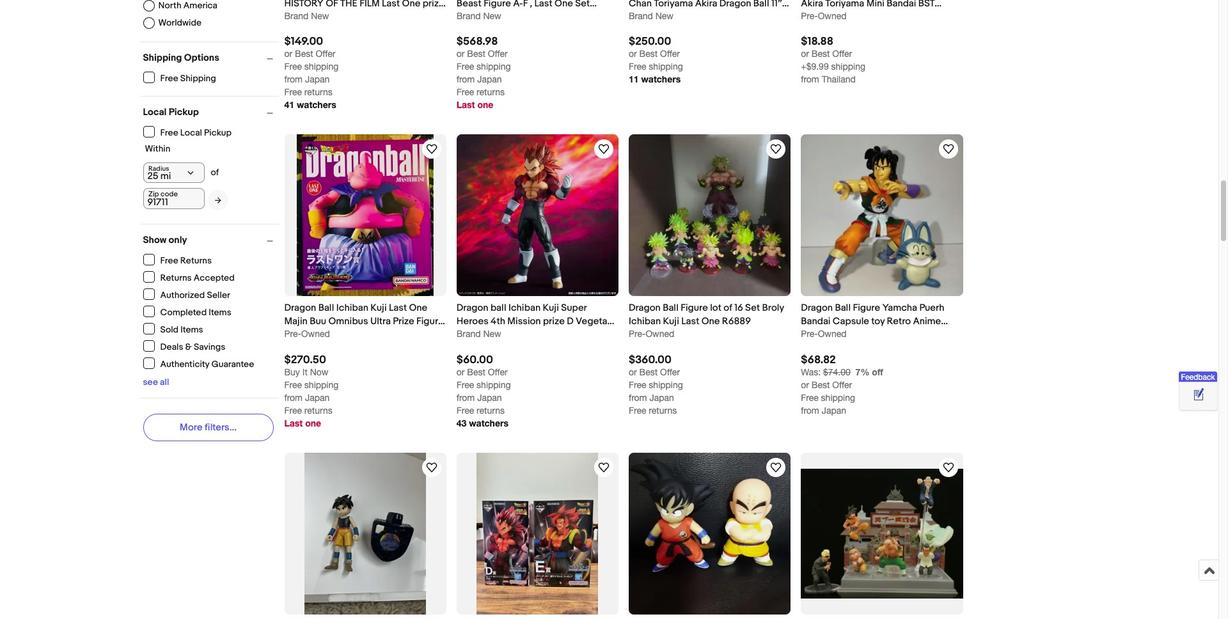 Task type: locate. For each thing, give the bounding box(es) containing it.
2 horizontal spatial figure
[[853, 298, 880, 311]]

best inside $250.00 or best offer free shipping 11 watchers
[[640, 45, 658, 55]]

deals
[[160, 338, 183, 348]]

0 vertical spatial watchers
[[641, 70, 681, 81]]

ball inside dragon ball figure lot of 16 set broly ichiban kuji last one r6889 pre-owned
[[663, 298, 679, 311]]

shipping inside $18.88 or best offer +$9.99 shipping from thailand
[[831, 58, 866, 68]]

show
[[143, 230, 167, 242]]

0 horizontal spatial watchers
[[297, 95, 336, 106]]

2 dragon from the left
[[457, 298, 489, 311]]

one down now
[[305, 414, 321, 425]]

japan down the $360.00
[[650, 389, 674, 399]]

$360.00
[[629, 350, 672, 363]]

or down '$568.98'
[[457, 45, 465, 55]]

shipping inside $250.00 or best offer free shipping 11 watchers
[[649, 58, 683, 68]]

japan inside $360.00 or best offer free shipping from japan free returns
[[650, 389, 674, 399]]

0 vertical spatial one
[[478, 95, 494, 106]]

yamcha
[[883, 298, 918, 311]]

pre- up the $360.00
[[629, 325, 646, 336]]

1 horizontal spatial kuji
[[543, 298, 559, 311]]

watch dragon ball figure lot of 16 set broly ichiban kuji last one r6889 image
[[769, 138, 784, 153]]

prize
[[393, 312, 414, 324]]

last for $270.50
[[284, 414, 303, 425]]

ichiban up omnibus
[[336, 298, 369, 311]]

pre-owned down bandai
[[801, 325, 847, 336]]

3 heading from the left
[[629, 617, 788, 619]]

3 ball from the left
[[835, 298, 851, 311]]

from inside $149.00 or best offer free shipping from japan free returns 41 watchers
[[284, 71, 303, 81]]

shipping for $270.50
[[304, 376, 339, 386]]

figure inside dragon ball ichiban kuji last one majin buu omnibus ultra prize figure japan
[[417, 312, 444, 324]]

shipping
[[143, 48, 182, 60], [180, 69, 216, 80]]

free local pickup link
[[143, 122, 232, 134]]

free shipping link
[[143, 68, 217, 80]]

$60.00
[[457, 350, 493, 363]]

offer inside $18.88 or best offer +$9.99 shipping from thailand
[[833, 45, 852, 55]]

new down the "4th"
[[483, 325, 501, 336]]

2 horizontal spatial watchers
[[641, 70, 681, 81]]

free
[[284, 58, 302, 68], [457, 58, 474, 68], [629, 58, 647, 68], [160, 69, 178, 80], [284, 83, 302, 94], [457, 83, 474, 94], [160, 123, 178, 134], [160, 251, 178, 262], [284, 376, 302, 386], [457, 376, 474, 386], [629, 376, 647, 386], [801, 389, 819, 399], [284, 402, 302, 412], [457, 402, 474, 412], [629, 402, 647, 412]]

or inside $149.00 or best offer free shipping from japan free returns 41 watchers
[[284, 45, 293, 55]]

pre-owned for $270.50
[[284, 325, 330, 336]]

watchers inside $60.00 or best offer free shipping from japan free returns 43 watchers
[[469, 414, 509, 425]]

1 heading from the left
[[284, 617, 427, 619]]

brand up $149.00
[[284, 7, 309, 17]]

best down $250.00
[[640, 45, 658, 55]]

see all
[[143, 373, 169, 384]]

japan inside dragon ball ichiban kuji last one majin buu omnibus ultra prize figure japan
[[284, 325, 311, 337]]

ball left lot
[[663, 298, 679, 311]]

anime
[[913, 312, 941, 324]]

offer inside $149.00 or best offer free shipping from japan free returns 41 watchers
[[316, 45, 336, 55]]

offer down '$568.98'
[[488, 45, 508, 55]]

dragon ball figure lot of 16 set broly ichiban kuji last one r6889 image
[[629, 131, 791, 293]]

new for $60.00
[[483, 325, 501, 336]]

last inside dragon ball figure lot of 16 set broly ichiban kuji last one r6889 pre-owned
[[682, 312, 700, 324]]

from down buy
[[284, 389, 303, 399]]

pre- up $18.88
[[801, 7, 818, 17]]

owned down buu
[[301, 325, 330, 336]]

sold
[[160, 320, 179, 331]]

dragon
[[284, 298, 316, 311], [457, 298, 489, 311], [629, 298, 661, 311], [801, 298, 833, 311]]

from up 41
[[284, 71, 303, 81]]

brand new for $568.98
[[457, 7, 501, 17]]

brand new up $149.00
[[284, 7, 329, 17]]

2 heading from the left
[[457, 617, 609, 619]]

watchers for $60.00
[[469, 414, 509, 425]]

from down the $360.00
[[629, 389, 647, 399]]

or inside $60.00 or best offer free shipping from japan free returns 43 watchers
[[457, 363, 465, 373]]

returns for $60.00
[[477, 402, 505, 412]]

local pickup button
[[143, 102, 279, 115]]

returns for $568.98
[[477, 83, 505, 94]]

pre-owned for $18.88
[[801, 7, 847, 17]]

dragon inside dragon ball ichiban kuji super heroes 4th mission prize d vegeta zeno figure new
[[457, 298, 489, 311]]

one
[[478, 95, 494, 106], [305, 414, 321, 425]]

free returns
[[160, 251, 212, 262]]

watchers right 11
[[641, 70, 681, 81]]

1 vertical spatial one
[[305, 414, 321, 425]]

0 vertical spatial items
[[209, 303, 231, 314]]

dragon up heroes
[[457, 298, 489, 311]]

1 horizontal spatial local
[[180, 123, 202, 134]]

watch dragon ball ichiban kuji super heroes 4th mission prize d vegeta zeno figure new image
[[596, 138, 612, 153]]

owned inside dragon ball figure lot of 16 set broly ichiban kuji last one r6889 pre-owned
[[646, 325, 675, 336]]

offer inside $68.82 was: $74.00 7% off or best offer free shipping from japan
[[833, 376, 852, 386]]

best inside $18.88 or best offer +$9.99 shipping from thailand
[[812, 45, 830, 55]]

last
[[457, 95, 475, 106], [389, 298, 407, 311], [682, 312, 700, 324], [284, 414, 303, 425]]

watchers right 41
[[297, 95, 336, 106]]

returns
[[304, 83, 333, 94], [477, 83, 505, 94], [304, 402, 333, 412], [477, 402, 505, 412], [649, 402, 677, 412]]

ball up buu
[[318, 298, 334, 311]]

shipping inside $60.00 or best offer free shipping from japan free returns 43 watchers
[[477, 376, 511, 386]]

1 vertical spatial pickup
[[204, 123, 232, 134]]

brand new down heroes
[[457, 325, 501, 336]]

pre- for $270.50
[[284, 325, 301, 336]]

or inside $250.00 or best offer free shipping 11 watchers
[[629, 45, 637, 55]]

shipping inside $68.82 was: $74.00 7% off or best offer free shipping from japan
[[821, 389, 855, 399]]

watch dragon ball figure yamcha puerh bandai capsule toy retro anime toriyama  lot 2 image
[[941, 138, 956, 153]]

0 vertical spatial of
[[211, 163, 219, 174]]

1 ball from the left
[[318, 298, 334, 311]]

2
[[858, 325, 864, 337]]

shipping up the free shipping 'link'
[[143, 48, 182, 60]]

new for $568.98
[[483, 7, 501, 17]]

owned up the $360.00
[[646, 325, 675, 336]]

offer inside $250.00 or best offer free shipping 11 watchers
[[660, 45, 680, 55]]

dragon ball figure lot of 16 set broly ichiban kuji last one r6889 link
[[629, 298, 791, 325]]

watch dragonball ichiban kuji 4th mission prize d vegeta & prize e gogeta zeno new image
[[596, 456, 612, 471]]

pre- for $68.82
[[801, 325, 818, 336]]

dragon ball ichiban kuji last one majin buu omnibus ultra prize figure japan link
[[284, 298, 446, 337]]

from down +$9.99
[[801, 71, 819, 81]]

pre-owned down buu
[[284, 325, 330, 336]]

owned up $18.88
[[818, 7, 847, 17]]

offer down the $360.00
[[660, 363, 680, 373]]

shipping
[[304, 58, 339, 68], [477, 58, 511, 68], [649, 58, 683, 68], [831, 58, 866, 68], [304, 376, 339, 386], [477, 376, 511, 386], [649, 376, 683, 386], [821, 389, 855, 399]]

best inside $568.98 or best offer free shipping from japan free returns last one
[[467, 45, 486, 55]]

0 vertical spatial shipping
[[143, 48, 182, 60]]

dragon inside dragon ball figure yamcha puerh bandai capsule toy retro anime toriyama  lot 2
[[801, 298, 833, 311]]

or inside $68.82 was: $74.00 7% off or best offer free shipping from japan
[[801, 376, 809, 386]]

or up +$9.99
[[801, 45, 809, 55]]

figure inside dragon ball figure lot of 16 set broly ichiban kuji last one r6889 pre-owned
[[681, 298, 708, 311]]

free inside 'link'
[[160, 69, 178, 80]]

watchers inside $250.00 or best offer free shipping 11 watchers
[[641, 70, 681, 81]]

best inside $68.82 was: $74.00 7% off or best offer free shipping from japan
[[812, 376, 830, 386]]

kuji up the $360.00
[[663, 312, 679, 324]]

new up '$568.98'
[[483, 7, 501, 17]]

figure for lot
[[681, 298, 708, 311]]

1 horizontal spatial items
[[209, 303, 231, 314]]

pre-owned up $18.88
[[801, 7, 847, 17]]

shipping down $74.00
[[821, 389, 855, 399]]

dragon ball figure yamcha puerh bandai capsule toy retro anime toriyama  lot 2 link
[[801, 298, 963, 337]]

or inside $360.00 or best offer free shipping from japan free returns
[[629, 363, 637, 373]]

best for $149.00
[[295, 45, 313, 55]]

ichiban up mission
[[509, 298, 541, 311]]

see
[[143, 373, 158, 384]]

best for $360.00
[[640, 363, 658, 373]]

last inside $270.50 buy it now free shipping from japan free returns last one
[[284, 414, 303, 425]]

$68.82 was: $74.00 7% off or best offer free shipping from japan
[[801, 350, 883, 412]]

from for $149.00
[[284, 71, 303, 81]]

ball inside dragon ball ichiban kuji last one majin buu omnibus ultra prize figure japan
[[318, 298, 334, 311]]

offer down $250.00
[[660, 45, 680, 55]]

from inside $360.00 or best offer free shipping from japan free returns
[[629, 389, 647, 399]]

one down lot
[[702, 312, 720, 324]]

local up within
[[143, 102, 167, 115]]

or down "was:"
[[801, 376, 809, 386]]

figure inside dragon ball figure yamcha puerh bandai capsule toy retro anime toriyama  lot 2
[[853, 298, 880, 311]]

1 horizontal spatial ball
[[663, 298, 679, 311]]

or
[[284, 45, 293, 55], [457, 45, 465, 55], [629, 45, 637, 55], [801, 45, 809, 55], [457, 363, 465, 373], [629, 363, 637, 373], [801, 376, 809, 386]]

japan down now
[[305, 389, 330, 399]]

brand new for $250.00
[[629, 7, 674, 17]]

returns up returns accepted
[[180, 251, 212, 262]]

returns inside $270.50 buy it now free shipping from japan free returns last one
[[304, 402, 333, 412]]

figure
[[481, 325, 507, 337]]

returns inside $149.00 or best offer free shipping from japan free returns 41 watchers
[[304, 83, 333, 94]]

$149.00 or best offer free shipping from japan free returns 41 watchers
[[284, 31, 339, 106]]

figure up the toy
[[853, 298, 880, 311]]

dragon ball ichiban kuji super heroes 4th mission prize d vegeta zeno figure new
[[457, 298, 608, 337]]

zeno
[[457, 325, 479, 337]]

it
[[302, 363, 308, 373]]

0 horizontal spatial of
[[211, 163, 219, 174]]

shipping down $149.00
[[304, 58, 339, 68]]

watch dragon ball ichiban kuji last one majin buu omnibus ultra prize figure japan image
[[424, 138, 439, 153]]

one down '$568.98'
[[478, 95, 494, 106]]

from inside $270.50 buy it now free shipping from japan free returns last one
[[284, 389, 303, 399]]

free returns link
[[143, 250, 212, 262]]

last inside dragon ball ichiban kuji last one majin buu omnibus ultra prize figure japan
[[389, 298, 407, 311]]

dragon ball ichiban kuji super heroes 4th mission prize d vegeta zeno figure new link
[[457, 298, 619, 337]]

1 vertical spatial items
[[181, 320, 203, 331]]

japan down majin
[[284, 325, 311, 337]]

authorized seller link
[[143, 285, 231, 297]]

deals & savings link
[[143, 337, 226, 348]]

dragon ball ichiban kuji super heroes 4th mission prize d vegeta zeno figure new image
[[457, 131, 619, 293]]

1 vertical spatial of
[[724, 298, 732, 311]]

japan inside $68.82 was: $74.00 7% off or best offer free shipping from japan
[[822, 402, 847, 412]]

pre-
[[801, 7, 818, 17], [284, 325, 301, 336], [629, 325, 646, 336], [801, 325, 818, 336]]

returns inside $360.00 or best offer free shipping from japan free returns
[[649, 402, 677, 412]]

pickup down local pickup dropdown button
[[204, 123, 232, 134]]

owned
[[818, 7, 847, 17], [301, 325, 330, 336], [646, 325, 675, 336], [818, 325, 847, 336]]

r6889
[[722, 312, 751, 324]]

watch viz media toei animax tv tokyo bandai blue dragon mini action figure shu image
[[424, 456, 439, 471]]

last for dragon
[[682, 312, 700, 324]]

ball up capsule
[[835, 298, 851, 311]]

best inside $360.00 or best offer free shipping from japan free returns
[[640, 363, 658, 373]]

d
[[567, 312, 574, 324]]

figure left lot
[[681, 298, 708, 311]]

brand new
[[284, 7, 329, 17], [457, 7, 501, 17], [629, 7, 674, 17], [457, 325, 501, 336]]

best down $149.00
[[295, 45, 313, 55]]

authorized seller
[[160, 286, 230, 297]]

from for $568.98
[[457, 71, 475, 81]]

1 horizontal spatial ichiban
[[509, 298, 541, 311]]

best inside $60.00 or best offer free shipping from japan free returns 43 watchers
[[467, 363, 486, 373]]

from for $360.00
[[629, 389, 647, 399]]

dragon for $270.50
[[284, 298, 316, 311]]

shipping down options
[[180, 69, 216, 80]]

shipping inside $270.50 buy it now free shipping from japan free returns last one
[[304, 376, 339, 386]]

shipping up "thailand"
[[831, 58, 866, 68]]

ball
[[318, 298, 334, 311], [663, 298, 679, 311], [835, 298, 851, 311]]

kuji inside dragon ball ichiban kuji super heroes 4th mission prize d vegeta zeno figure new
[[543, 298, 559, 311]]

None text field
[[801, 363, 851, 373]]

shipping down $60.00
[[477, 376, 511, 386]]

of up 'apply within filter' 'image' at top
[[211, 163, 219, 174]]

1 horizontal spatial pickup
[[204, 123, 232, 134]]

+$9.99
[[801, 58, 829, 68]]

pre-owned
[[801, 7, 847, 17], [284, 325, 330, 336], [801, 325, 847, 336]]

1 vertical spatial shipping
[[180, 69, 216, 80]]

japan for $149.00
[[305, 71, 330, 81]]

2 horizontal spatial kuji
[[663, 312, 679, 324]]

from down '$568.98'
[[457, 71, 475, 81]]

one up prize at the left bottom of page
[[409, 298, 428, 311]]

2 horizontal spatial ichiban
[[629, 312, 661, 324]]

dragon up bandai
[[801, 298, 833, 311]]

or for $250.00
[[629, 45, 637, 55]]

or down the $360.00
[[629, 363, 637, 373]]

shipping for $60.00
[[477, 376, 511, 386]]

or inside $18.88 or best offer +$9.99 shipping from thailand
[[801, 45, 809, 55]]

broly
[[762, 298, 784, 311]]

offer up "thailand"
[[833, 45, 852, 55]]

$360.00 or best offer free shipping from japan free returns
[[629, 350, 683, 412]]

1 dragon from the left
[[284, 298, 316, 311]]

brand up '$568.98'
[[457, 7, 481, 17]]

returns inside $568.98 or best offer free shipping from japan free returns last one
[[477, 83, 505, 94]]

best down '$568.98'
[[467, 45, 486, 55]]

or down $60.00
[[457, 363, 465, 373]]

offer inside $60.00 or best offer free shipping from japan free returns 43 watchers
[[488, 363, 508, 373]]

owned for $18.88
[[818, 7, 847, 17]]

3 dragon from the left
[[629, 298, 661, 311]]

dragon for $68.82
[[801, 298, 833, 311]]

0 vertical spatial local
[[143, 102, 167, 115]]

owned for $270.50
[[301, 325, 330, 336]]

2 vertical spatial watchers
[[469, 414, 509, 425]]

1 horizontal spatial one
[[702, 312, 720, 324]]

0 horizontal spatial local
[[143, 102, 167, 115]]

japan down '$568.98'
[[477, 71, 502, 81]]

1 vertical spatial local
[[180, 123, 202, 134]]

0 vertical spatial pickup
[[169, 102, 199, 115]]

kuji up ultra
[[371, 298, 387, 311]]

from inside $18.88 or best offer +$9.99 shipping from thailand
[[801, 71, 819, 81]]

seller
[[207, 286, 230, 297]]

japan down $74.00
[[822, 402, 847, 412]]

returns down 'free returns' link
[[160, 268, 192, 279]]

brand new up '$568.98'
[[457, 7, 501, 17]]

japan for $270.50
[[305, 389, 330, 399]]

savings
[[194, 338, 225, 348]]

was:
[[801, 363, 821, 373]]

dragon ball figure yamcha puerh bandai capsule toy retro anime toriyama  lot 2 heading
[[801, 298, 948, 337]]

items up the deals & savings
[[181, 320, 203, 331]]

shipping inside $568.98 or best offer free shipping from japan free returns last one
[[477, 58, 511, 68]]

filters...
[[205, 418, 237, 430]]

shipping down the $360.00
[[649, 376, 683, 386]]

prize
[[543, 312, 565, 324]]

kuji
[[371, 298, 387, 311], [543, 298, 559, 311], [663, 312, 679, 324]]

one inside $568.98 or best offer free shipping from japan free returns last one
[[478, 95, 494, 106]]

dragon inside dragon ball ichiban kuji last one majin buu omnibus ultra prize figure japan
[[284, 298, 316, 311]]

or down $250.00
[[629, 45, 637, 55]]

brand up $250.00
[[629, 7, 653, 17]]

1 horizontal spatial figure
[[681, 298, 708, 311]]

best down the $360.00
[[640, 363, 658, 373]]

or for $149.00
[[284, 45, 293, 55]]

0 horizontal spatial one
[[409, 298, 428, 311]]

lot
[[842, 325, 856, 337]]

kuji inside dragon ball ichiban kuji last one majin buu omnibus ultra prize figure japan
[[371, 298, 387, 311]]

0 vertical spatial returns
[[180, 251, 212, 262]]

dragon up majin
[[284, 298, 316, 311]]

figure
[[681, 298, 708, 311], [853, 298, 880, 311], [417, 312, 444, 324]]

0 horizontal spatial one
[[305, 414, 321, 425]]

local down local pickup dropdown button
[[180, 123, 202, 134]]

or down $149.00
[[284, 45, 293, 55]]

from inside $60.00 or best offer free shipping from japan free returns 43 watchers
[[457, 389, 475, 399]]

brand
[[284, 7, 309, 17], [457, 7, 481, 17], [629, 7, 653, 17], [457, 325, 481, 336]]

4 dragon from the left
[[801, 298, 833, 311]]

pre- down majin
[[284, 325, 301, 336]]

best for $568.98
[[467, 45, 486, 55]]

of
[[211, 163, 219, 174], [724, 298, 732, 311]]

one inside $270.50 buy it now free shipping from japan free returns last one
[[305, 414, 321, 425]]

watchers for $149.00
[[297, 95, 336, 106]]

pickup up 'free local pickup' link
[[169, 102, 199, 115]]

watchers
[[641, 70, 681, 81], [297, 95, 336, 106], [469, 414, 509, 425]]

dragon inside dragon ball figure lot of 16 set broly ichiban kuji last one r6889 pre-owned
[[629, 298, 661, 311]]

japan inside $60.00 or best offer free shipping from japan free returns 43 watchers
[[477, 389, 502, 399]]

None text field
[[143, 184, 204, 205]]

ball inside dragon ball figure yamcha puerh bandai capsule toy retro anime toriyama  lot 2
[[835, 298, 851, 311]]

kuji up prize
[[543, 298, 559, 311]]

1 vertical spatial watchers
[[297, 95, 336, 106]]

or inside $568.98 or best offer free shipping from japan free returns last one
[[457, 45, 465, 55]]

ball
[[491, 298, 506, 311]]

returns down the $360.00
[[649, 402, 677, 412]]

brand new up $250.00
[[629, 7, 674, 17]]

kuji for $270.50
[[371, 298, 387, 311]]

one inside dragon ball ichiban kuji last one majin buu omnibus ultra prize figure japan
[[409, 298, 428, 311]]

ichiban inside dragon ball ichiban kuji super heroes 4th mission prize d vegeta zeno figure new
[[509, 298, 541, 311]]

dragon ball soft vinyl figure goku krillin akira toriyama anime bandai lot 2 image
[[629, 449, 791, 611]]

japan inside $568.98 or best offer free shipping from japan free returns last one
[[477, 71, 502, 81]]

apply within filter image
[[215, 192, 221, 201]]

pre- inside dragon ball figure lot of 16 set broly ichiban kuji last one r6889 pre-owned
[[629, 325, 646, 336]]

returns down '$568.98'
[[477, 83, 505, 94]]

japan inside $270.50 buy it now free shipping from japan free returns last one
[[305, 389, 330, 399]]

show only button
[[143, 230, 279, 242]]

last for $568.98
[[457, 95, 475, 106]]

best inside $149.00 or best offer free shipping from japan free returns 41 watchers
[[295, 45, 313, 55]]

shipping inside the free shipping 'link'
[[180, 69, 216, 80]]

watchers inside $149.00 or best offer free shipping from japan free returns 41 watchers
[[297, 95, 336, 106]]

free local pickup
[[160, 123, 232, 134]]

4 heading from the left
[[801, 617, 960, 619]]

shipping for $18.88
[[831, 58, 866, 68]]

0 horizontal spatial ichiban
[[336, 298, 369, 311]]

one for $270.50
[[305, 414, 321, 425]]

feedback
[[1181, 373, 1215, 382]]

japan inside $149.00 or best offer free shipping from japan free returns 41 watchers
[[305, 71, 330, 81]]

offer for $360.00
[[660, 363, 680, 373]]

returns inside $60.00 or best offer free shipping from japan free returns 43 watchers
[[477, 402, 505, 412]]

1 vertical spatial one
[[702, 312, 720, 324]]

0 horizontal spatial items
[[181, 320, 203, 331]]

returns for $149.00
[[304, 83, 333, 94]]

items down the seller in the top of the page
[[209, 303, 231, 314]]

watch dragon ball dragon box tenkaichi budokai diorama figure collection set toriyama image
[[941, 456, 956, 471]]

of inside dragon ball figure lot of 16 set broly ichiban kuji last one r6889 pre-owned
[[724, 298, 732, 311]]

best down "was:"
[[812, 376, 830, 386]]

shipping down '$568.98'
[[477, 58, 511, 68]]

pre- down bandai
[[801, 325, 818, 336]]

figure for yamcha
[[853, 298, 880, 311]]

show only
[[143, 230, 187, 242]]

mission
[[508, 312, 541, 324]]

offer down $60.00
[[488, 363, 508, 373]]

worldwide
[[158, 13, 202, 24]]

shipping for $568.98
[[477, 58, 511, 68]]

new up $149.00
[[311, 7, 329, 17]]

pre- for $18.88
[[801, 7, 818, 17]]

new
[[311, 7, 329, 17], [483, 7, 501, 17], [656, 7, 674, 17], [483, 325, 501, 336]]

heading
[[284, 617, 427, 619], [457, 617, 609, 619], [629, 617, 788, 619], [801, 617, 960, 619]]

offer inside $360.00 or best offer free shipping from japan free returns
[[660, 363, 680, 373]]

japan down $149.00
[[305, 71, 330, 81]]

1 horizontal spatial of
[[724, 298, 732, 311]]

local
[[143, 102, 167, 115], [180, 123, 202, 134]]

2 horizontal spatial ball
[[835, 298, 851, 311]]

one for $568.98
[[478, 95, 494, 106]]

of left 16
[[724, 298, 732, 311]]

ball for $270.50
[[318, 298, 334, 311]]

0 vertical spatial one
[[409, 298, 428, 311]]

0 horizontal spatial ball
[[318, 298, 334, 311]]

0 horizontal spatial kuji
[[371, 298, 387, 311]]

vegeta
[[576, 312, 608, 324]]

best down $18.88
[[812, 45, 830, 55]]

shipping inside $360.00 or best offer free shipping from japan free returns
[[649, 376, 683, 386]]

last inside $568.98 or best offer free shipping from japan free returns last one
[[457, 95, 475, 106]]

shipping inside $149.00 or best offer free shipping from japan free returns 41 watchers
[[304, 58, 339, 68]]

returns down $60.00
[[477, 402, 505, 412]]

ichiban up the $360.00
[[629, 312, 661, 324]]

$270.50
[[284, 350, 326, 363]]

dragon up the $360.00
[[629, 298, 661, 311]]

1 horizontal spatial watchers
[[469, 414, 509, 425]]

shipping down $250.00
[[649, 58, 683, 68]]

shipping for $360.00
[[649, 376, 683, 386]]

1 horizontal spatial one
[[478, 95, 494, 106]]

returns down now
[[304, 402, 333, 412]]

best for $60.00
[[467, 363, 486, 373]]

watchers right 43
[[469, 414, 509, 425]]

0 horizontal spatial figure
[[417, 312, 444, 324]]

ichiban inside dragon ball ichiban kuji last one majin buu omnibus ultra prize figure japan
[[336, 298, 369, 311]]

new up $250.00
[[656, 7, 674, 17]]

from inside $568.98 or best offer free shipping from japan free returns last one
[[457, 71, 475, 81]]

shipping down now
[[304, 376, 339, 386]]

2 ball from the left
[[663, 298, 679, 311]]

offer down $74.00
[[833, 376, 852, 386]]

from up 43
[[457, 389, 475, 399]]

from down "was:"
[[801, 402, 819, 412]]

owned down bandai
[[818, 325, 847, 336]]

offer inside $568.98 or best offer free shipping from japan free returns last one
[[488, 45, 508, 55]]



Task type: describe. For each thing, give the bounding box(es) containing it.
dragon ball ichiban kuji last one majin buu omnibus ultra prize figure japan image
[[297, 131, 434, 293]]

new for $149.00
[[311, 7, 329, 17]]

free shipping
[[160, 69, 216, 80]]

owned for $68.82
[[818, 325, 847, 336]]

brand for $568.98
[[457, 7, 481, 17]]

more filters... button
[[143, 410, 274, 438]]

$149.00
[[284, 31, 323, 44]]

off
[[872, 363, 883, 373]]

free inside $68.82 was: $74.00 7% off or best offer free shipping from japan
[[801, 389, 819, 399]]

brand for $60.00
[[457, 325, 481, 336]]

or for $360.00
[[629, 363, 637, 373]]

new for $250.00
[[656, 7, 674, 17]]

or for $18.88
[[801, 45, 809, 55]]

thailand
[[822, 71, 856, 81]]

completed
[[160, 303, 207, 314]]

super
[[561, 298, 587, 311]]

$250.00
[[629, 31, 671, 44]]

returns accepted link
[[143, 267, 235, 279]]

omnibus
[[329, 312, 368, 324]]

completed items
[[160, 303, 231, 314]]

11
[[629, 70, 639, 81]]

from for $18.88
[[801, 71, 819, 81]]

$18.88
[[801, 31, 834, 44]]

accepted
[[194, 268, 235, 279]]

within
[[145, 139, 170, 150]]

ultra
[[370, 312, 391, 324]]

0 horizontal spatial pickup
[[169, 102, 199, 115]]

more filters...
[[180, 418, 237, 430]]

dragon ball ichiban kuji last one majin buu omnibus ultra prize figure japan heading
[[284, 298, 445, 337]]

best for $18.88
[[812, 45, 830, 55]]

dragon for $60.00
[[457, 298, 489, 311]]

$74.00
[[823, 363, 851, 373]]

sold items link
[[143, 319, 204, 331]]

local inside 'free local pickup' link
[[180, 123, 202, 134]]

brand for $149.00
[[284, 7, 309, 17]]

dragon ball figure lot of 16 set broly ichiban kuji last one r6889 pre-owned
[[629, 298, 784, 336]]

1 vertical spatial returns
[[160, 268, 192, 279]]

see all button
[[143, 373, 169, 384]]

sold items
[[160, 320, 203, 331]]

local pickup
[[143, 102, 199, 115]]

$68.82
[[801, 350, 836, 363]]

heading for viz media toei animax tv tokyo bandai blue dragon mini action figure shu image
[[284, 617, 427, 619]]

heading for dragon ball soft vinyl figure goku krillin akira toriyama anime bandai lot 2 image
[[629, 617, 788, 619]]

dragonball ichiban kuji 4th mission prize d vegeta & prize e gogeta zeno new image
[[477, 449, 598, 611]]

43
[[457, 414, 467, 425]]

or for $60.00
[[457, 363, 465, 373]]

set
[[745, 298, 760, 311]]

$568.98
[[457, 31, 498, 44]]

from for $60.00
[[457, 389, 475, 399]]

offer for $568.98
[[488, 45, 508, 55]]

majin
[[284, 312, 308, 324]]

shipping options button
[[143, 48, 279, 60]]

one inside dragon ball figure lot of 16 set broly ichiban kuji last one r6889 pre-owned
[[702, 312, 720, 324]]

or for $568.98
[[457, 45, 465, 55]]

viz media toei animax tv tokyo bandai blue dragon mini action figure shu image
[[305, 449, 426, 611]]

items for sold items
[[181, 320, 203, 331]]

$60.00 or best offer free shipping from japan free returns 43 watchers
[[457, 350, 511, 425]]

$18.88 or best offer +$9.99 shipping from thailand
[[801, 31, 866, 81]]

from inside $68.82 was: $74.00 7% off or best offer free shipping from japan
[[801, 402, 819, 412]]

$568.98 or best offer free shipping from japan free returns last one
[[457, 31, 511, 106]]

dragon ball ichiban kuji last one majin buu omnibus ultra prize figure japan
[[284, 298, 444, 337]]

brand new for $60.00
[[457, 325, 501, 336]]

capsule
[[833, 312, 869, 324]]

completed items link
[[143, 302, 232, 314]]

japan for $60.00
[[477, 389, 502, 399]]

ichiban for $60.00
[[509, 298, 541, 311]]

returns accepted
[[160, 268, 235, 279]]

offer for $60.00
[[488, 363, 508, 373]]

dragon ball ichiban kuji super heroes 4th mission prize d vegeta zeno figure new heading
[[457, 298, 614, 337]]

offer for $149.00
[[316, 45, 336, 55]]

offer for $18.88
[[833, 45, 852, 55]]

deals & savings
[[160, 338, 225, 348]]

retro
[[887, 312, 911, 324]]

items for completed items
[[209, 303, 231, 314]]

buu
[[310, 312, 326, 324]]

worldwide link
[[143, 13, 202, 25]]

free inside $250.00 or best offer free shipping 11 watchers
[[629, 58, 647, 68]]

bandai
[[801, 312, 831, 324]]

ichiban inside dragon ball figure lot of 16 set broly ichiban kuji last one r6889 pre-owned
[[629, 312, 661, 324]]

authenticity guarantee
[[160, 355, 254, 366]]

$270.50 buy it now free shipping from japan free returns last one
[[284, 350, 339, 425]]

dragon ball figure yamcha puerh bandai capsule toy retro anime toriyama  lot 2 image
[[801, 131, 963, 293]]

buy
[[284, 363, 300, 373]]

dragon ball figure yamcha puerh bandai capsule toy retro anime toriyama  lot 2
[[801, 298, 945, 337]]

from for $270.50
[[284, 389, 303, 399]]

heading for dragonball ichiban kuji 4th mission prize d vegeta & prize e gogeta zeno new 'image' on the left bottom of page
[[457, 617, 609, 619]]

lot
[[710, 298, 722, 311]]

all
[[160, 373, 169, 384]]

shipping options
[[143, 48, 219, 60]]

new
[[509, 325, 530, 337]]

options
[[184, 48, 219, 60]]

authenticity guarantee link
[[143, 354, 255, 366]]

&
[[185, 338, 192, 348]]

returns for $270.50
[[304, 402, 333, 412]]

heroes
[[457, 312, 489, 324]]

best for $250.00
[[640, 45, 658, 55]]

heading for "dragon ball dragon box tenkaichi budokai diorama figure collection set toriyama" image
[[801, 617, 960, 619]]

offer for $250.00
[[660, 45, 680, 55]]

japan for $568.98
[[477, 71, 502, 81]]

brand for $250.00
[[629, 7, 653, 17]]

ichiban for $270.50
[[336, 298, 369, 311]]

now
[[310, 363, 329, 373]]

shipping for $149.00
[[304, 58, 339, 68]]

kuji inside dragon ball figure lot of 16 set broly ichiban kuji last one r6889 pre-owned
[[663, 312, 679, 324]]

41
[[284, 95, 294, 106]]

kuji for $60.00
[[543, 298, 559, 311]]

shipping for $250.00
[[649, 58, 683, 68]]

ball for $68.82
[[835, 298, 851, 311]]

toriyama
[[801, 325, 840, 337]]

guarantee
[[211, 355, 254, 366]]

none text field containing was:
[[801, 363, 851, 373]]

pre-owned for $68.82
[[801, 325, 847, 336]]

japan for $360.00
[[650, 389, 674, 399]]

brand new for $149.00
[[284, 7, 329, 17]]

7%
[[856, 363, 870, 373]]

dragon ball dragon box tenkaichi budokai diorama figure collection set toriyama image
[[801, 465, 963, 595]]

16
[[735, 298, 743, 311]]

dragon ball figure lot of 16 set broly ichiban kuji last one r6889 heading
[[629, 298, 784, 324]]

watch dragon ball soft vinyl figure goku krillin akira toriyama anime bandai lot 2 image
[[769, 456, 784, 471]]

$250.00 or best offer free shipping 11 watchers
[[629, 31, 683, 81]]



Task type: vqa. For each thing, say whether or not it's contained in the screenshot.
leftmost the Items
yes



